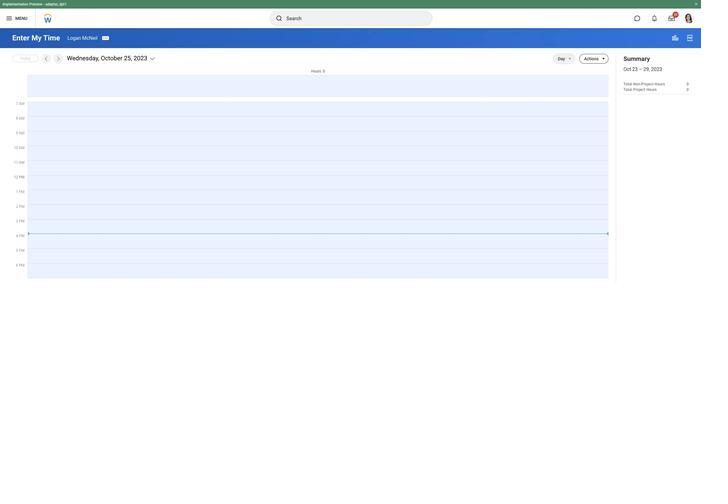 Task type: vqa. For each thing, say whether or not it's contained in the screenshot.


Task type: locate. For each thing, give the bounding box(es) containing it.
pm right 6
[[19, 264, 25, 268]]

5 pm
[[16, 249, 25, 253]]

am right 9 on the top of the page
[[19, 131, 25, 136]]

1 pm
[[16, 190, 25, 194]]

caret down image
[[567, 56, 574, 61]]

pm
[[19, 175, 25, 180], [19, 190, 25, 194], [19, 205, 25, 209], [19, 220, 25, 224], [19, 234, 25, 239], [19, 249, 25, 253], [19, 264, 25, 268]]

pm right 3
[[19, 220, 25, 224]]

am right 8
[[19, 117, 25, 121]]

7 pm from the top
[[19, 264, 25, 268]]

total down total non-project hours
[[624, 88, 633, 92]]

am for 7 am
[[19, 102, 25, 106]]

day
[[558, 56, 565, 61]]

close environment banner image
[[695, 2, 698, 6]]

hours down total non-project hours
[[647, 88, 657, 92]]

1 total from the top
[[624, 82, 633, 87]]

0 vertical spatial total
[[624, 82, 633, 87]]

1 vertical spatial hours
[[647, 88, 657, 92]]

enter my time main content
[[0, 0, 702, 352]]

project down the non-
[[634, 88, 646, 92]]

0 vertical spatial project
[[642, 82, 654, 87]]

33 button
[[665, 12, 679, 25]]

7
[[16, 102, 18, 106]]

1 vertical spatial total
[[624, 88, 633, 92]]

profile logan mcneil image
[[684, 13, 694, 25]]

chevron right image
[[55, 56, 61, 62]]

0 for total project hours
[[687, 88, 689, 92]]

2023 right 29,
[[652, 67, 663, 72]]

pm for 6 pm
[[19, 264, 25, 268]]

2 total from the top
[[624, 88, 633, 92]]

hours: 0
[[311, 69, 325, 74]]

oct 23 – 29, 2023
[[624, 67, 663, 72]]

5 pm from the top
[[19, 234, 25, 239]]

2023
[[134, 55, 147, 62], [652, 67, 663, 72]]

total non-project hours
[[624, 82, 665, 87]]

5 am from the top
[[19, 161, 25, 165]]

5
[[16, 249, 18, 253]]

1 vertical spatial 0
[[687, 82, 689, 87]]

view printable version (pdf) image
[[687, 34, 694, 42]]

2 am from the top
[[19, 117, 25, 121]]

pm right 1
[[19, 190, 25, 194]]

hours up the total project hours
[[655, 82, 665, 87]]

0
[[323, 69, 325, 74], [687, 82, 689, 87], [687, 88, 689, 92]]

1 vertical spatial 2023
[[652, 67, 663, 72]]

today
[[20, 56, 31, 61]]

am for 11 am
[[19, 161, 25, 165]]

4 pm from the top
[[19, 220, 25, 224]]

wednesday, october 25, 2023
[[67, 55, 147, 62]]

total left the non-
[[624, 82, 633, 87]]

am right the 7
[[19, 102, 25, 106]]

am
[[19, 102, 25, 106], [19, 117, 25, 121], [19, 131, 25, 136], [19, 146, 25, 150], [19, 161, 25, 165]]

am right 11
[[19, 161, 25, 165]]

am right 10
[[19, 146, 25, 150]]

enter my time
[[12, 34, 60, 42]]

11 am
[[14, 161, 25, 165]]

project
[[642, 82, 654, 87], [634, 88, 646, 92]]

project up the total project hours
[[642, 82, 654, 87]]

total for total project hours
[[624, 88, 633, 92]]

3
[[16, 220, 18, 224]]

pm for 2 pm
[[19, 205, 25, 209]]

oct
[[624, 67, 632, 72]]

1 am from the top
[[19, 102, 25, 106]]

actions button
[[580, 54, 599, 64]]

menu banner
[[0, 0, 702, 28]]

2 pm from the top
[[19, 190, 25, 194]]

4 pm
[[16, 234, 25, 239]]

menu button
[[0, 9, 35, 28]]

total
[[624, 82, 633, 87], [624, 88, 633, 92]]

my
[[32, 34, 42, 42]]

8 am
[[16, 117, 25, 121]]

6 pm from the top
[[19, 249, 25, 253]]

pm right 2
[[19, 205, 25, 209]]

2 pm
[[16, 205, 25, 209]]

hours
[[655, 82, 665, 87], [647, 88, 657, 92]]

pm right 12
[[19, 175, 25, 180]]

october
[[101, 55, 123, 62]]

logan mcneil link
[[67, 35, 98, 41]]

1 pm from the top
[[19, 175, 25, 180]]

1 vertical spatial project
[[634, 88, 646, 92]]

1 horizontal spatial 2023
[[652, 67, 663, 72]]

2023 left the chevron down icon
[[134, 55, 147, 62]]

pm for 12 pm
[[19, 175, 25, 180]]

non-
[[634, 82, 642, 87]]

0 horizontal spatial 2023
[[134, 55, 147, 62]]

caret down image
[[600, 56, 608, 61]]

12
[[14, 175, 18, 180]]

am for 9 am
[[19, 131, 25, 136]]

8
[[16, 117, 18, 121]]

am for 10 am
[[19, 146, 25, 150]]

12 pm
[[14, 175, 25, 180]]

3 am from the top
[[19, 131, 25, 136]]

9
[[16, 131, 18, 136]]

wednesday,
[[67, 55, 99, 62]]

3 pm from the top
[[19, 205, 25, 209]]

chevron down image
[[149, 56, 155, 62]]

pm for 4 pm
[[19, 234, 25, 239]]

time
[[43, 34, 60, 42]]

3 pm
[[16, 220, 25, 224]]

summary
[[624, 55, 650, 63]]

pm right 5 in the left bottom of the page
[[19, 249, 25, 253]]

2 vertical spatial 0
[[687, 88, 689, 92]]

logan
[[67, 35, 81, 41]]

4 am from the top
[[19, 146, 25, 150]]

pm right 4
[[19, 234, 25, 239]]



Task type: describe. For each thing, give the bounding box(es) containing it.
pm for 1 pm
[[19, 190, 25, 194]]

hours:
[[311, 69, 322, 74]]

adeptai_dpt1
[[45, 2, 67, 6]]

2
[[16, 205, 18, 209]]

actions
[[584, 56, 599, 61]]

search image
[[275, 15, 283, 22]]

10 am
[[14, 146, 25, 150]]

–
[[639, 67, 643, 72]]

inbox large image
[[669, 15, 675, 21]]

7 am
[[16, 102, 25, 106]]

implementation preview -   adeptai_dpt1
[[2, 2, 67, 6]]

enter
[[12, 34, 30, 42]]

9 am
[[16, 131, 25, 136]]

4
[[16, 234, 18, 239]]

chevron left image
[[43, 56, 49, 62]]

notifications large image
[[652, 15, 658, 21]]

day button
[[554, 54, 565, 64]]

total project hours
[[624, 88, 657, 92]]

implementation
[[2, 2, 28, 6]]

0 vertical spatial hours
[[655, 82, 665, 87]]

6 pm
[[16, 264, 25, 268]]

6
[[16, 264, 18, 268]]

-
[[43, 2, 44, 6]]

today button
[[12, 55, 38, 62]]

33
[[674, 13, 678, 16]]

11
[[14, 161, 18, 165]]

0 vertical spatial 0
[[323, 69, 325, 74]]

pm for 5 pm
[[19, 249, 25, 253]]

10
[[14, 146, 18, 150]]

1
[[16, 190, 18, 194]]

menu
[[15, 16, 27, 21]]

23
[[633, 67, 638, 72]]

mcneil
[[82, 35, 98, 41]]

0 for total non-project hours
[[687, 82, 689, 87]]

29,
[[644, 67, 650, 72]]

preview
[[29, 2, 42, 6]]

0 vertical spatial 2023
[[134, 55, 147, 62]]

logan mcneil
[[67, 35, 98, 41]]

Search Workday  search field
[[287, 12, 420, 25]]

am for 8 am
[[19, 117, 25, 121]]

total for total non-project hours
[[624, 82, 633, 87]]

25,
[[124, 55, 132, 62]]

justify image
[[6, 15, 13, 22]]

pm for 3 pm
[[19, 220, 25, 224]]

view related information image
[[672, 34, 679, 42]]



